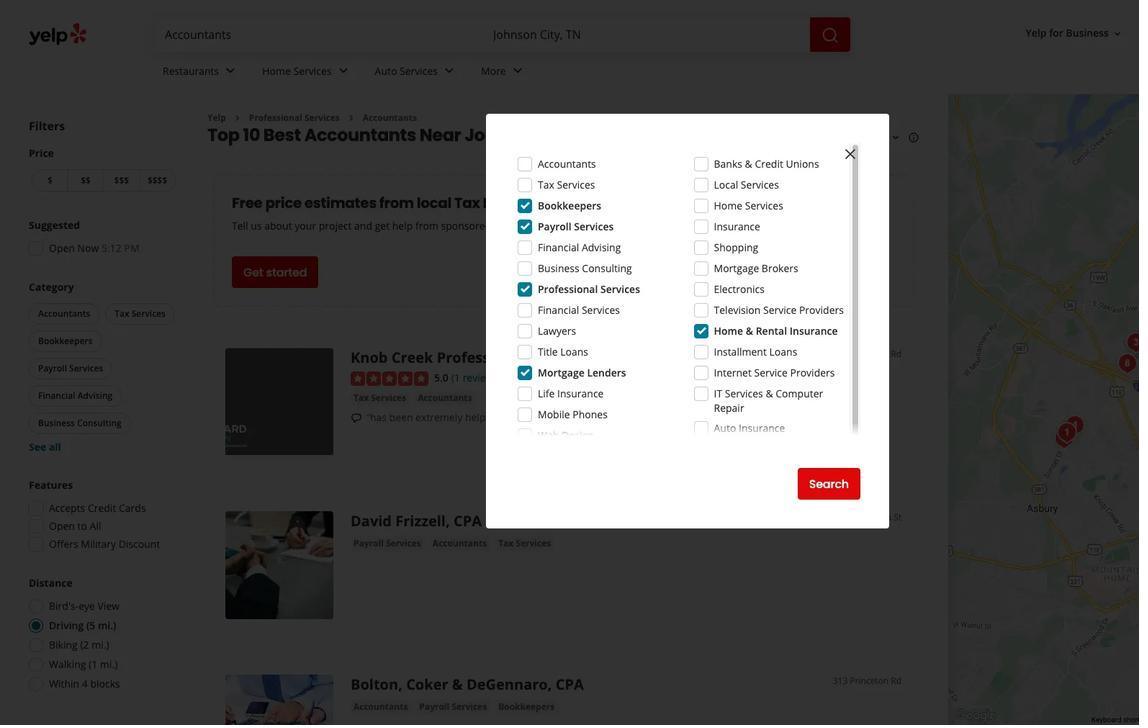 Task type: vqa. For each thing, say whether or not it's contained in the screenshot.
Lot corresponding to Private Lot Parking
no



Task type: describe. For each thing, give the bounding box(es) containing it.
2 vertical spatial tax services button
[[495, 537, 554, 551]]

view
[[98, 599, 120, 613]]

1 rd from the top
[[891, 348, 902, 360]]

16 chevron right v2 image for accountants
[[345, 112, 357, 124]]

0 vertical spatial financial
[[538, 240, 579, 254]]

accountants button down frizzell,
[[430, 537, 490, 551]]

n
[[862, 511, 869, 524]]

1 vertical spatial payroll services link
[[416, 700, 490, 715]]

financial advising inside button
[[38, 390, 113, 402]]

mobile phones
[[538, 408, 608, 421]]

accountants button down 'category'
[[29, 303, 100, 325]]

business consulting button
[[29, 413, 131, 434]]

1 creek from the left
[[391, 348, 433, 367]]

1 horizontal spatial knob creek professional tax services image
[[1052, 418, 1081, 447]]

lenders
[[587, 366, 626, 379]]

category
[[29, 280, 74, 294]]

0 vertical spatial tax services link
[[351, 391, 409, 405]]

more link
[[469, 52, 538, 94]]

knob creek professional tax services link
[[351, 348, 617, 367]]

0 vertical spatial professional services
[[249, 112, 340, 124]]

1 vertical spatial and
[[500, 410, 518, 424]]

bolton,
[[351, 675, 402, 694]]

cards
[[119, 501, 146, 515]]

2 vertical spatial home
[[714, 324, 743, 338]]

keyboard short
[[1091, 716, 1139, 724]]

accountants button down bolton,
[[351, 700, 411, 715]]

tax services for the bottom tax services button
[[498, 537, 551, 550]]

accountants inside search dialog
[[538, 157, 596, 171]]

payroll services for the topmost payroll services button
[[38, 362, 103, 374]]

driving (5 mi.)
[[49, 618, 116, 632]]

1906 knob creek rd
[[820, 348, 902, 360]]

open for open to all
[[49, 519, 75, 533]]

knob creek professional tax services
[[351, 348, 617, 367]]

your
[[295, 219, 316, 233]]

see all
[[29, 440, 61, 454]]

0 horizontal spatial knob creek professional tax services image
[[225, 348, 333, 456]]

2 rd from the top
[[891, 675, 902, 687]]

loans for title loans
[[560, 345, 588, 359]]

phones
[[573, 408, 608, 421]]

600
[[845, 511, 860, 524]]

mi.) for biking (2 mi.)
[[92, 638, 109, 652]]

$$
[[81, 174, 91, 186]]

map region
[[844, 0, 1139, 725]]

banks & credit unions
[[714, 157, 819, 171]]

1 horizontal spatial from
[[415, 219, 438, 233]]

1 vertical spatial financial
[[538, 303, 579, 317]]

roan
[[871, 511, 891, 524]]

24 chevron down v2 image
[[509, 62, 526, 79]]

bolton, coker & degennaro, cpa link
[[351, 675, 584, 694]]

see all button
[[29, 440, 61, 454]]

0 vertical spatial payroll services link
[[351, 537, 424, 551]]

filed."
[[796, 410, 822, 424]]

$$$$
[[148, 174, 167, 186]]

accountants link down bolton,
[[351, 700, 411, 715]]

requests
[[587, 410, 628, 424]]

price
[[265, 193, 302, 213]]

accountants inside group
[[38, 307, 90, 320]]

313 princeton rd
[[833, 675, 902, 687]]

(5
[[86, 618, 95, 632]]

local
[[417, 193, 451, 213]]

after
[[656, 410, 678, 424]]

0 vertical spatial from
[[379, 193, 414, 213]]

david frizzell, cpa
[[351, 511, 482, 531]]

yelp for yelp for business
[[1026, 26, 1047, 40]]

business consulting inside button
[[38, 417, 122, 429]]

mi.) for walking (1 mi.)
[[100, 657, 118, 671]]

group containing suggested
[[24, 218, 179, 260]]

24 chevron down v2 image for auto services
[[441, 62, 458, 79]]

home inside business categories element
[[262, 64, 291, 77]]

$$$
[[114, 174, 129, 186]]

close image
[[842, 145, 859, 163]]

& right coker
[[452, 675, 463, 694]]

accountants link down frizzell,
[[430, 537, 490, 551]]

& right 'banks'
[[745, 157, 752, 171]]

0 vertical spatial payroll services button
[[29, 358, 113, 379]]

600 n roan st
[[845, 511, 902, 524]]

payroll for the topmost payroll services button
[[38, 362, 67, 374]]

1 vertical spatial tax services button
[[351, 391, 409, 405]]

providers for internet service providers
[[790, 366, 835, 379]]

search
[[809, 476, 849, 492]]

(1 inside (1 review) 'link'
[[451, 371, 460, 385]]

business inside search dialog
[[538, 261, 579, 275]]

"has been extremely helpful and responsive to requests even after the taxes were officially filed." more
[[366, 410, 852, 424]]

walking
[[49, 657, 86, 671]]

rental
[[756, 324, 787, 338]]

5 star rating image
[[351, 372, 428, 386]]

home services inside search dialog
[[714, 199, 783, 212]]

0 vertical spatial professional
[[249, 112, 302, 124]]

bird's-eye view
[[49, 599, 120, 613]]

service for television
[[763, 303, 797, 317]]

accountants link down auto services at the left of page
[[363, 112, 417, 124]]

tax services for top tax services button
[[115, 307, 166, 320]]

$$ button
[[68, 169, 103, 192]]

advising inside search dialog
[[582, 240, 621, 254]]

professional services link
[[249, 112, 340, 124]]

group containing category
[[26, 280, 179, 454]]

it services & computer repair
[[714, 387, 823, 415]]

unions
[[786, 157, 819, 171]]

top 10 best accountants near johnson city, tennessee
[[207, 123, 678, 147]]

yelp for business
[[1026, 26, 1109, 40]]

tell
[[232, 219, 248, 233]]

accountants down auto services at the left of page
[[363, 112, 417, 124]]

$
[[47, 174, 52, 186]]

1 vertical spatial bookkeepers button
[[495, 700, 557, 715]]

tax inside search dialog
[[538, 178, 554, 192]]

local
[[714, 178, 738, 192]]

5:12
[[102, 241, 122, 255]]

open now 5:12 pm
[[49, 241, 139, 255]]

price
[[29, 146, 54, 160]]

mobile
[[538, 408, 570, 421]]

restaurants
[[163, 64, 219, 77]]

google image
[[952, 706, 999, 725]]

free price estimates from local tax professionals image
[[754, 210, 826, 282]]

keyboard
[[1091, 716, 1122, 724]]

installment
[[714, 345, 767, 359]]

(1 review) link
[[451, 370, 497, 385]]

bookkeepers inside search dialog
[[538, 199, 601, 212]]

city,
[[542, 123, 582, 147]]

16 speech v2 image
[[351, 412, 362, 424]]

0 vertical spatial cpa
[[454, 511, 482, 531]]

filters
[[29, 118, 65, 134]]

1 vertical spatial cpa
[[556, 675, 584, 694]]

16 chevron right v2 image for professional services
[[232, 112, 243, 124]]

insurance down it services & computer repair
[[739, 421, 785, 435]]

walking (1 mi.)
[[49, 657, 118, 671]]

consulting inside button
[[77, 417, 122, 429]]

2 vertical spatial professional
[[437, 348, 526, 367]]

businesses.
[[494, 219, 548, 233]]

shopping
[[714, 240, 758, 254]]

tax services for middle tax services button
[[354, 392, 406, 404]]

television service providers
[[714, 303, 844, 317]]

life
[[538, 387, 555, 400]]

5.0 link
[[434, 370, 448, 385]]

short
[[1123, 716, 1139, 724]]

2 knob from the left
[[842, 348, 863, 360]]

us
[[251, 219, 262, 233]]

suggested
[[29, 218, 80, 232]]

television
[[714, 303, 761, 317]]

accountants down 5.0 at bottom left
[[418, 392, 472, 404]]

see
[[29, 440, 46, 454]]

coker kimberly d cpa image
[[1121, 328, 1139, 356]]

restaurants link
[[151, 52, 251, 94]]

pm
[[124, 241, 139, 255]]

and inside the free price estimates from local tax professionals tell us about your project and get help from sponsored businesses.
[[354, 219, 372, 233]]

banks
[[714, 157, 742, 171]]

coker
[[406, 675, 448, 694]]

24 chevron down v2 image for home services
[[334, 62, 352, 79]]

professionals
[[483, 193, 579, 213]]

title loans
[[538, 345, 588, 359]]

were
[[729, 410, 752, 424]]

2 creek from the left
[[865, 348, 889, 360]]

johnson
[[464, 123, 539, 147]]

auto insurance
[[714, 421, 785, 435]]

accountants link up extremely
[[415, 391, 475, 405]]

estimates
[[304, 193, 377, 213]]

$$$$ button
[[139, 169, 176, 192]]

about
[[264, 219, 292, 233]]

tax inside group
[[115, 307, 129, 320]]

0 horizontal spatial (1
[[89, 657, 97, 671]]

payroll services for payroll services button corresponding to payroll services link to the bottom
[[419, 701, 487, 713]]



Task type: locate. For each thing, give the bounding box(es) containing it.
auto inside search dialog
[[714, 421, 736, 435]]

life insurance
[[538, 387, 604, 400]]

professional services up financial services
[[538, 282, 640, 296]]

option group
[[24, 576, 179, 696]]

professional up financial services
[[538, 282, 598, 296]]

financial advising down businesses.
[[538, 240, 621, 254]]

1 horizontal spatial (1
[[451, 371, 460, 385]]

0 vertical spatial home services
[[262, 64, 332, 77]]

home down local
[[714, 199, 742, 212]]

home services link
[[251, 52, 363, 94]]

payroll services inside search dialog
[[538, 220, 614, 233]]

electronics
[[714, 282, 765, 296]]

"has
[[366, 410, 387, 424]]

to up design
[[575, 410, 584, 424]]

to left the all at the bottom of page
[[77, 519, 87, 533]]

payroll services down bolton, coker & degennaro, cpa
[[419, 701, 487, 713]]

1 vertical spatial providers
[[790, 366, 835, 379]]

group
[[24, 218, 179, 260], [26, 280, 179, 454], [24, 478, 179, 556]]

1 vertical spatial yelp
[[207, 112, 226, 124]]

1906
[[820, 348, 840, 360]]

search image
[[822, 26, 839, 44]]

been
[[389, 410, 413, 424]]

0 vertical spatial to
[[575, 410, 584, 424]]

1 open from the top
[[49, 241, 75, 255]]

insurance up shopping
[[714, 220, 760, 233]]

creek right 1906
[[865, 348, 889, 360]]

24 chevron down v2 image inside home services link
[[334, 62, 352, 79]]

consulting inside search dialog
[[582, 261, 632, 275]]

0 vertical spatial credit
[[755, 157, 783, 171]]

1 horizontal spatial tax services link
[[495, 537, 554, 551]]

0 horizontal spatial mortgage
[[538, 366, 584, 379]]

2 loans from the left
[[769, 345, 797, 359]]

1 horizontal spatial consulting
[[582, 261, 632, 275]]

blackburn childers & steagall plc image
[[1060, 411, 1089, 440]]

open up offers on the left bottom
[[49, 519, 75, 533]]

cpa right frizzell,
[[454, 511, 482, 531]]

payroll services link down bolton, coker & degennaro, cpa
[[416, 700, 490, 715]]

1 horizontal spatial 24 chevron down v2 image
[[334, 62, 352, 79]]

insurance up 1906
[[790, 324, 838, 338]]

1 vertical spatial financial advising
[[38, 390, 113, 402]]

(1 right 5.0 at bottom left
[[451, 371, 460, 385]]

david
[[351, 511, 392, 531]]

3 24 chevron down v2 image from the left
[[441, 62, 458, 79]]

bolton, coker & degennaro, cpa
[[351, 675, 584, 694]]

1 horizontal spatial tax services button
[[351, 391, 409, 405]]

0 horizontal spatial knob
[[351, 348, 388, 367]]

0 horizontal spatial financial advising
[[38, 390, 113, 402]]

2 vertical spatial bookkeepers
[[498, 701, 555, 713]]

0 vertical spatial business consulting
[[538, 261, 632, 275]]

service
[[763, 303, 797, 317], [754, 366, 788, 379]]

design
[[562, 428, 594, 442]]

home services down local services
[[714, 199, 783, 212]]

(2
[[80, 638, 89, 652]]

providers up computer
[[790, 366, 835, 379]]

1 horizontal spatial professional
[[437, 348, 526, 367]]

accountants button up extremely
[[415, 391, 475, 405]]

tennessee
[[586, 123, 678, 147]]

free
[[232, 193, 262, 213]]

24 chevron down v2 image right restaurants
[[222, 62, 239, 79]]

0 vertical spatial business
[[1066, 26, 1109, 40]]

payroll for payroll services link to the top's payroll services button
[[354, 537, 384, 550]]

0 horizontal spatial cpa
[[454, 511, 482, 531]]

16 chevron right v2 image
[[232, 112, 243, 124], [345, 112, 357, 124]]

financial up "lawyers"
[[538, 303, 579, 317]]

financial up business consulting button at left bottom
[[38, 390, 75, 402]]

service up home & rental insurance
[[763, 303, 797, 317]]

all
[[90, 519, 101, 533]]

bookkeepers button up financial advising button
[[29, 330, 102, 352]]

option group containing distance
[[24, 576, 179, 696]]

professional up review)
[[437, 348, 526, 367]]

1 horizontal spatial professional services
[[538, 282, 640, 296]]

payroll down professionals
[[538, 220, 571, 233]]

tax services
[[538, 178, 595, 192], [115, 307, 166, 320], [354, 392, 406, 404], [498, 537, 551, 550]]

0 horizontal spatial credit
[[88, 501, 116, 515]]

financial advising button
[[29, 385, 122, 407]]

0 vertical spatial bookkeepers button
[[29, 330, 102, 352]]

payroll services down professionals
[[538, 220, 614, 233]]

payroll services link down david
[[351, 537, 424, 551]]

payroll services button up financial advising button
[[29, 358, 113, 379]]

payroll services for payroll services link to the top's payroll services button
[[354, 537, 421, 550]]

mi.) right (2
[[92, 638, 109, 652]]

0 vertical spatial tax services button
[[105, 303, 175, 325]]

professional services inside search dialog
[[538, 282, 640, 296]]

advising up business consulting button at left bottom
[[77, 390, 113, 402]]

group containing features
[[24, 478, 179, 556]]

insurance down mortgage lenders
[[557, 387, 604, 400]]

accountants down city, at top
[[538, 157, 596, 171]]

blocks
[[90, 677, 120, 690]]

2 vertical spatial group
[[24, 478, 179, 556]]

financial advising up business consulting button at left bottom
[[38, 390, 113, 402]]

(1 down (2
[[89, 657, 97, 671]]

business inside group
[[38, 417, 75, 429]]

0 horizontal spatial advising
[[77, 390, 113, 402]]

0 vertical spatial mi.)
[[98, 618, 116, 632]]

repair
[[714, 401, 744, 415]]

accountants down 'category'
[[38, 307, 90, 320]]

loans up mortgage lenders
[[560, 345, 588, 359]]

bookkeepers up businesses.
[[538, 199, 601, 212]]

payroll services
[[538, 220, 614, 233], [38, 362, 103, 374], [354, 537, 421, 550], [419, 701, 487, 713]]

1 horizontal spatial knob
[[842, 348, 863, 360]]

advising up financial services
[[582, 240, 621, 254]]

more link
[[825, 410, 852, 424]]

started
[[266, 264, 307, 281]]

1 horizontal spatial cpa
[[556, 675, 584, 694]]

1 vertical spatial home
[[714, 199, 742, 212]]

payroll services down david
[[354, 537, 421, 550]]

2 24 chevron down v2 image from the left
[[334, 62, 352, 79]]

1 horizontal spatial and
[[500, 410, 518, 424]]

0 vertical spatial providers
[[799, 303, 844, 317]]

1 horizontal spatial business consulting
[[538, 261, 632, 275]]

payroll inside group
[[38, 362, 67, 374]]

credit up local services
[[755, 157, 783, 171]]

0 horizontal spatial yelp
[[207, 112, 226, 124]]

bookkeepers for bottom the "bookkeepers" button
[[498, 701, 555, 713]]

financial inside button
[[38, 390, 75, 402]]

24 chevron down v2 image right auto services at the left of page
[[441, 62, 458, 79]]

business up all
[[38, 417, 75, 429]]

2 16 chevron right v2 image from the left
[[345, 112, 357, 124]]

loans
[[560, 345, 588, 359], [769, 345, 797, 359]]

business consulting up financial services
[[538, 261, 632, 275]]

1 horizontal spatial 16 chevron right v2 image
[[345, 112, 357, 124]]

payroll services link
[[351, 537, 424, 551], [416, 700, 490, 715]]

$ button
[[32, 169, 68, 192]]

business up financial services
[[538, 261, 579, 275]]

business consulting inside search dialog
[[538, 261, 632, 275]]

0 horizontal spatial tax services link
[[351, 391, 409, 405]]

0 horizontal spatial creek
[[391, 348, 433, 367]]

providers up 1906
[[799, 303, 844, 317]]

0 vertical spatial group
[[24, 218, 179, 260]]

more
[[825, 410, 852, 424]]

bookkeepers button
[[29, 330, 102, 352], [495, 700, 557, 715]]

2 horizontal spatial 24 chevron down v2 image
[[441, 62, 458, 79]]

accepts credit cards
[[49, 501, 146, 515]]

cpa up the bookkeepers link
[[556, 675, 584, 694]]

advising
[[582, 240, 621, 254], [77, 390, 113, 402]]

payroll services button for payroll services link to the top
[[351, 537, 424, 551]]

search dialog
[[0, 0, 1139, 725]]

financial down businesses.
[[538, 240, 579, 254]]

credit up the all at the bottom of page
[[88, 501, 116, 515]]

auto for auto services
[[375, 64, 397, 77]]

0 horizontal spatial 16 chevron right v2 image
[[232, 112, 243, 124]]

yelp
[[1026, 26, 1047, 40], [207, 112, 226, 124]]

accountants link
[[363, 112, 417, 124], [415, 391, 475, 405], [430, 537, 490, 551], [351, 700, 411, 715]]

5.0
[[434, 371, 448, 385]]

(1 review)
[[451, 371, 497, 385]]

bookkeepers inside group
[[38, 335, 93, 347]]

& inside it services & computer repair
[[766, 387, 773, 400]]

knob up 5 star rating image
[[351, 348, 388, 367]]

1 horizontal spatial bookkeepers button
[[495, 700, 557, 715]]

loans down home & rental insurance
[[769, 345, 797, 359]]

it
[[714, 387, 722, 400]]

payroll down david
[[354, 537, 384, 550]]

payroll down coker
[[419, 701, 449, 713]]

professional services down home services link at the top left of the page
[[249, 112, 340, 124]]

open down suggested
[[49, 241, 75, 255]]

bookkeepers for the topmost the "bookkeepers" button
[[38, 335, 93, 347]]

business left 16 chevron down v2 'icon'
[[1066, 26, 1109, 40]]

price group
[[29, 146, 179, 194]]

professional inside search dialog
[[538, 282, 598, 296]]

auto
[[375, 64, 397, 77], [714, 421, 736, 435]]

0 vertical spatial and
[[354, 219, 372, 233]]

payroll services button for payroll services link to the bottom
[[416, 700, 490, 715]]

payroll services up financial advising button
[[38, 362, 103, 374]]

get started
[[243, 264, 307, 281]]

professional
[[249, 112, 302, 124], [538, 282, 598, 296], [437, 348, 526, 367]]

1 vertical spatial rd
[[891, 675, 902, 687]]

tax services inside search dialog
[[538, 178, 595, 192]]

david frizzell, cpa image
[[225, 511, 333, 619]]

1 24 chevron down v2 image from the left
[[222, 62, 239, 79]]

313
[[833, 675, 848, 687]]

bookkeepers down degennaro,
[[498, 701, 555, 713]]

advising inside button
[[77, 390, 113, 402]]

open for open now 5:12 pm
[[49, 241, 75, 255]]

1 horizontal spatial mortgage
[[714, 261, 759, 275]]

(1
[[451, 371, 460, 385], [89, 657, 97, 671]]

consulting up financial services
[[582, 261, 632, 275]]

1 vertical spatial business
[[538, 261, 579, 275]]

rd right princeton
[[891, 675, 902, 687]]

tax services inside group
[[115, 307, 166, 320]]

0 vertical spatial bookkeepers
[[538, 199, 601, 212]]

within 4 blocks
[[49, 677, 120, 690]]

mi.)
[[98, 618, 116, 632], [92, 638, 109, 652], [100, 657, 118, 671]]

2 open from the top
[[49, 519, 75, 533]]

home services inside business categories element
[[262, 64, 332, 77]]

yelp for yelp link
[[207, 112, 226, 124]]

0 horizontal spatial 24 chevron down v2 image
[[222, 62, 239, 79]]

home services up professional services link at the top left of the page
[[262, 64, 332, 77]]

credit inside group
[[88, 501, 116, 515]]

home down television
[[714, 324, 743, 338]]

consulting down financial advising button
[[77, 417, 122, 429]]

responsive
[[521, 410, 572, 424]]

providers for television service providers
[[799, 303, 844, 317]]

bookkeepers button down degennaro,
[[495, 700, 557, 715]]

1 vertical spatial open
[[49, 519, 75, 533]]

loans for installment loans
[[769, 345, 797, 359]]

professional services
[[249, 112, 340, 124], [538, 282, 640, 296]]

bolton, coker & degennaro, cpa image
[[1121, 328, 1139, 357]]

the
[[681, 410, 696, 424]]

yelp left for
[[1026, 26, 1047, 40]]

credit inside search dialog
[[755, 157, 783, 171]]

now
[[77, 241, 99, 255]]

0 vertical spatial mortgage
[[714, 261, 759, 275]]

financial
[[538, 240, 579, 254], [538, 303, 579, 317], [38, 390, 75, 402]]

tax services button
[[105, 303, 175, 325], [351, 391, 409, 405], [495, 537, 554, 551]]

accountants down frizzell,
[[433, 537, 487, 550]]

24 chevron down v2 image
[[222, 62, 239, 79], [334, 62, 352, 79], [441, 62, 458, 79]]

mortgage for mortgage lenders
[[538, 366, 584, 379]]

knob creek professional tax services image
[[225, 348, 333, 456], [1052, 418, 1081, 447]]

professional down home services link at the top left of the page
[[249, 112, 302, 124]]

2 horizontal spatial tax services button
[[495, 537, 554, 551]]

24 chevron down v2 image inside auto services link
[[441, 62, 458, 79]]

0 horizontal spatial business
[[38, 417, 75, 429]]

1 vertical spatial group
[[26, 280, 179, 454]]

1 horizontal spatial advising
[[582, 240, 621, 254]]

mi.) right (5
[[98, 618, 116, 632]]

from up help
[[379, 193, 414, 213]]

even
[[631, 410, 653, 424]]

business consulting down financial advising button
[[38, 417, 122, 429]]

services inside it services & computer repair
[[725, 387, 763, 400]]

1 vertical spatial (1
[[89, 657, 97, 671]]

accountants up estimates at the top left of the page
[[304, 123, 416, 147]]

accountants down bolton,
[[354, 701, 408, 713]]

2 vertical spatial mi.)
[[100, 657, 118, 671]]

rd right 1906
[[891, 348, 902, 360]]

to inside group
[[77, 519, 87, 533]]

1 vertical spatial service
[[754, 366, 788, 379]]

1 vertical spatial professional
[[538, 282, 598, 296]]

business categories element
[[151, 52, 1139, 94]]

auto for auto insurance
[[714, 421, 736, 435]]

1 horizontal spatial business
[[538, 261, 579, 275]]

mortgage lenders
[[538, 366, 626, 379]]

lewis & associates image
[[1113, 349, 1139, 378]]

0 horizontal spatial consulting
[[77, 417, 122, 429]]

home & rental insurance
[[714, 324, 838, 338]]

1 vertical spatial business consulting
[[38, 417, 122, 429]]

16 info v2 image
[[908, 132, 920, 143]]

0 horizontal spatial professional services
[[249, 112, 340, 124]]

internet service providers
[[714, 366, 835, 379]]

16 chevron right v2 image right professional services link at the top left of the page
[[345, 112, 357, 124]]

mortgage brokers
[[714, 261, 798, 275]]

tax services link
[[351, 391, 409, 405], [495, 537, 554, 551]]

16 chevron right v2 image right yelp link
[[232, 112, 243, 124]]

from down local
[[415, 219, 438, 233]]

discount
[[119, 537, 160, 551]]

1 loans from the left
[[560, 345, 588, 359]]

2 horizontal spatial business
[[1066, 26, 1109, 40]]

24 chevron down v2 image for restaurants
[[222, 62, 239, 79]]

0 vertical spatial yelp
[[1026, 26, 1047, 40]]

mortgage for mortgage brokers
[[714, 261, 759, 275]]

bird's-
[[49, 599, 79, 613]]

business
[[1066, 26, 1109, 40], [538, 261, 579, 275], [38, 417, 75, 429]]

0 horizontal spatial tax services button
[[105, 303, 175, 325]]

auto inside business categories element
[[375, 64, 397, 77]]

0 horizontal spatial from
[[379, 193, 414, 213]]

0 horizontal spatial auto
[[375, 64, 397, 77]]

0 vertical spatial financial advising
[[538, 240, 621, 254]]

2 vertical spatial payroll services button
[[416, 700, 490, 715]]

1 vertical spatial bookkeepers
[[38, 335, 93, 347]]

None search field
[[153, 17, 853, 52]]

24 chevron down v2 image left auto services at the left of page
[[334, 62, 352, 79]]

0 vertical spatial service
[[763, 303, 797, 317]]

payroll services inside group
[[38, 362, 103, 374]]

open
[[49, 241, 75, 255], [49, 519, 75, 533]]

and left get
[[354, 219, 372, 233]]

local services
[[714, 178, 779, 192]]

0 horizontal spatial loans
[[560, 345, 588, 359]]

0 horizontal spatial to
[[77, 519, 87, 533]]

payroll services button down david
[[351, 537, 424, 551]]

service for internet
[[754, 366, 788, 379]]

0 horizontal spatial business consulting
[[38, 417, 122, 429]]

1 vertical spatial payroll services button
[[351, 537, 424, 551]]

providers
[[799, 303, 844, 317], [790, 366, 835, 379]]

business consulting
[[538, 261, 632, 275], [38, 417, 122, 429]]

review)
[[463, 371, 497, 385]]

1 vertical spatial tax services link
[[495, 537, 554, 551]]

biking (2 mi.)
[[49, 638, 109, 652]]

& down internet service providers at the bottom right of page
[[766, 387, 773, 400]]

driving
[[49, 618, 84, 632]]

payroll services button
[[29, 358, 113, 379], [351, 537, 424, 551], [416, 700, 490, 715]]

to
[[575, 410, 584, 424], [77, 519, 87, 533]]

payroll inside search dialog
[[538, 220, 571, 233]]

extremely
[[416, 410, 462, 424]]

home up professional services link at the top left of the page
[[262, 64, 291, 77]]

frizzell,
[[395, 511, 450, 531]]

st
[[894, 511, 902, 524]]

degennaro,
[[467, 675, 552, 694]]

yelp left 10
[[207, 112, 226, 124]]

1 16 chevron right v2 image from the left
[[232, 112, 243, 124]]

16 chevron down v2 image
[[1112, 28, 1123, 39]]

0 vertical spatial open
[[49, 241, 75, 255]]

payroll for payroll services button corresponding to payroll services link to the bottom
[[419, 701, 449, 713]]

1 vertical spatial from
[[415, 219, 438, 233]]

mortgage down shopping
[[714, 261, 759, 275]]

princeton
[[850, 675, 889, 687]]

home
[[262, 64, 291, 77], [714, 199, 742, 212], [714, 324, 743, 338]]

bookkeepers down 'category'
[[38, 335, 93, 347]]

1 vertical spatial to
[[77, 519, 87, 533]]

financial services
[[538, 303, 620, 317]]

1 horizontal spatial auto
[[714, 421, 736, 435]]

lawyers
[[538, 324, 576, 338]]

2 vertical spatial financial
[[38, 390, 75, 402]]

0 vertical spatial rd
[[891, 348, 902, 360]]

2 vertical spatial business
[[38, 417, 75, 429]]

help
[[392, 219, 413, 233]]

1 horizontal spatial yelp
[[1026, 26, 1047, 40]]

title
[[538, 345, 558, 359]]

mortgage down title loans
[[538, 366, 584, 379]]

0 vertical spatial advising
[[582, 240, 621, 254]]

mi.) up blocks
[[100, 657, 118, 671]]

tax inside the free price estimates from local tax professionals tell us about your project and get help from sponsored businesses.
[[454, 193, 480, 213]]

& up installment loans
[[746, 324, 753, 338]]

1 horizontal spatial home services
[[714, 199, 783, 212]]

and right the helpful
[[500, 410, 518, 424]]

mi.) for driving (5 mi.)
[[98, 618, 116, 632]]

service down installment loans
[[754, 366, 788, 379]]

helpful
[[465, 410, 498, 424]]

financial advising inside search dialog
[[538, 240, 621, 254]]

24 chevron down v2 image inside restaurants link
[[222, 62, 239, 79]]

yelp inside yelp for business button
[[1026, 26, 1047, 40]]

from
[[379, 193, 414, 213], [415, 219, 438, 233]]

richard c crain, cpa image
[[1049, 424, 1078, 453]]

payroll services button down bolton, coker & degennaro, cpa
[[416, 700, 490, 715]]

1 knob from the left
[[351, 348, 388, 367]]

1 vertical spatial advising
[[77, 390, 113, 402]]



